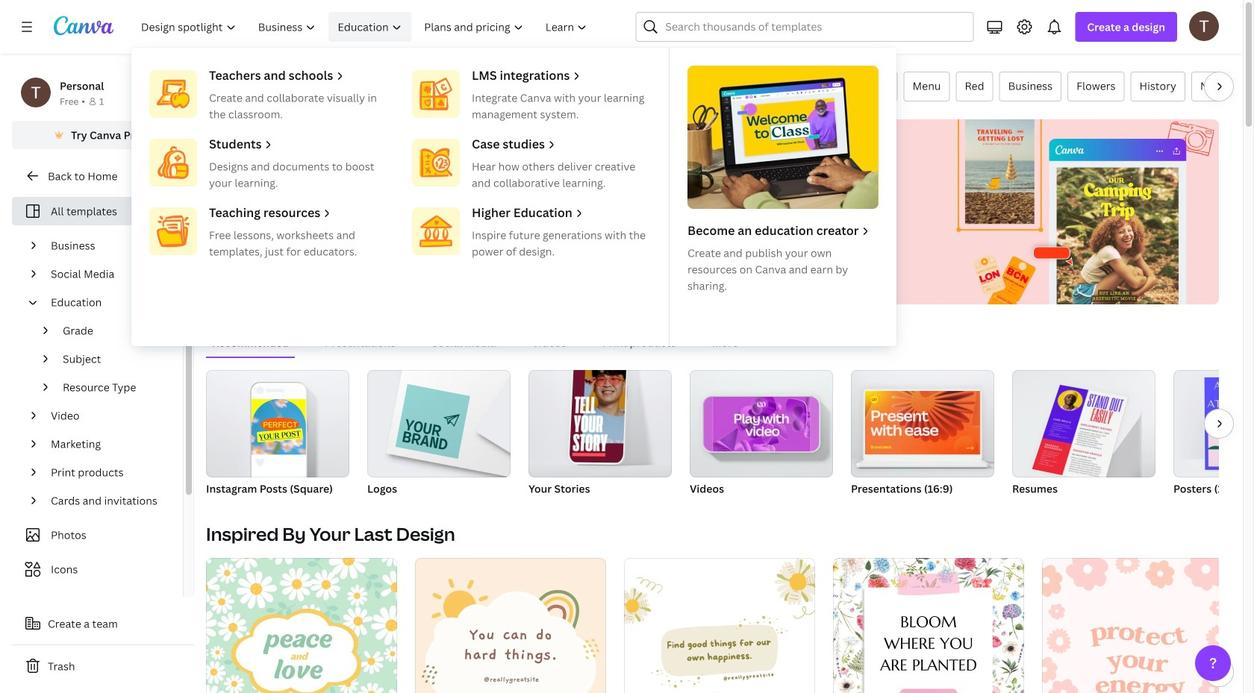 Task type: locate. For each thing, give the bounding box(es) containing it.
your story image
[[569, 361, 627, 463], [529, 370, 672, 478]]

top level navigation element
[[131, 12, 897, 347]]

None search field
[[636, 12, 974, 42]]

poster (18 × 24 in portrait) image
[[1174, 370, 1255, 478], [1205, 378, 1255, 470]]

instagram post (square) image
[[206, 370, 350, 478], [251, 399, 306, 455]]

beige green cute minimalist quote instagram post image
[[624, 559, 816, 694]]

yellow beige cute quote instagram post image
[[415, 559, 606, 694]]

menu
[[131, 48, 897, 347]]

yellow and light green cute floral quote peace and love instagram post image
[[206, 559, 397, 694]]

logo image
[[367, 370, 511, 478], [395, 384, 470, 459]]

presentation (16:9) image
[[851, 370, 995, 478], [866, 391, 981, 455]]

Search search field
[[666, 13, 964, 41]]

resume image
[[1013, 370, 1156, 478], [1033, 385, 1129, 484]]

video image
[[690, 370, 833, 478], [713, 397, 810, 452]]

pretty floral border spring quote instagram post image
[[833, 559, 1025, 694]]



Task type: vqa. For each thing, say whether or not it's contained in the screenshot.
"TO" to the right
no



Task type: describe. For each thing, give the bounding box(es) containing it.
terry turtle image
[[1190, 11, 1220, 41]]

pink bold colorful illustration flowers quote instagram post image
[[1043, 559, 1234, 694]]

trendy travel templates image
[[942, 119, 1220, 305]]



